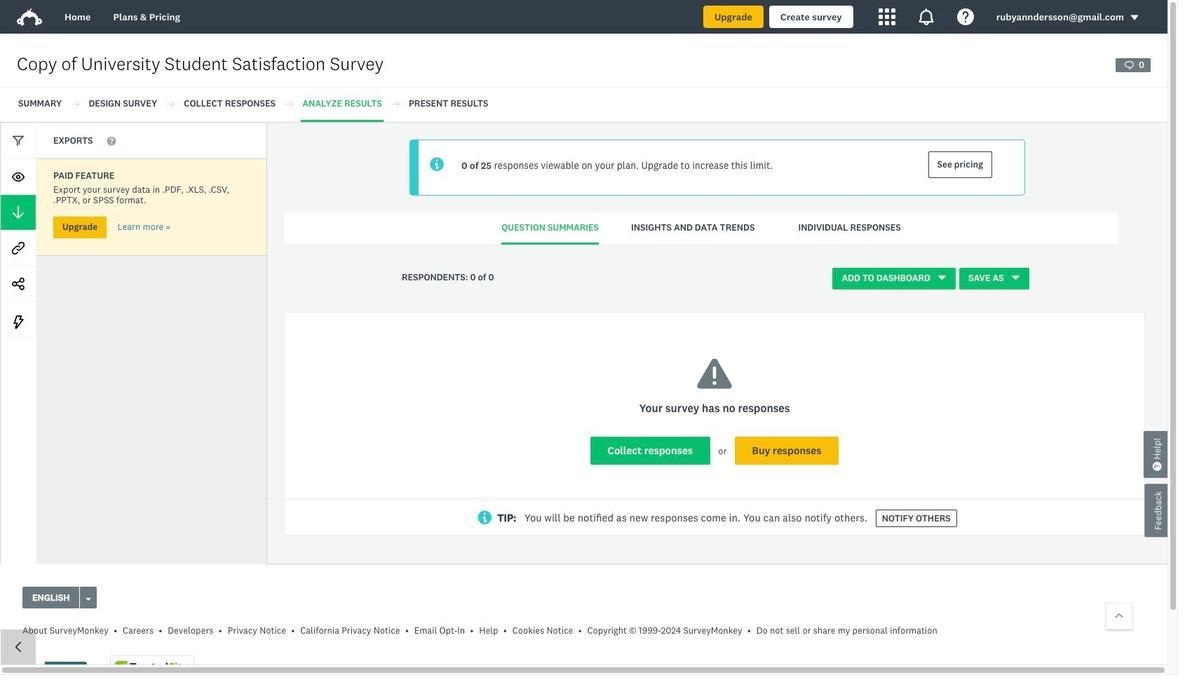 Task type: vqa. For each thing, say whether or not it's contained in the screenshot.
second Products Icon from right
yes



Task type: describe. For each thing, give the bounding box(es) containing it.
surveymonkey logo image
[[17, 8, 42, 26]]

help icon image
[[957, 8, 974, 25]]



Task type: locate. For each thing, give the bounding box(es) containing it.
0 horizontal spatial products icon image
[[879, 8, 895, 25]]

products icon image
[[879, 8, 895, 25], [918, 8, 935, 25]]

share icon image
[[12, 278, 25, 290]]

1 products icon image from the left
[[879, 8, 895, 25]]

1 horizontal spatial products icon image
[[918, 8, 935, 25]]

dropdown arrow image
[[1130, 13, 1140, 23]]

2 products icon image from the left
[[918, 8, 935, 25]]

trustedsite helps keep you safe from identity theft, credit card fraud, spyware, spam, viruses and online scams image
[[110, 656, 194, 675]]



